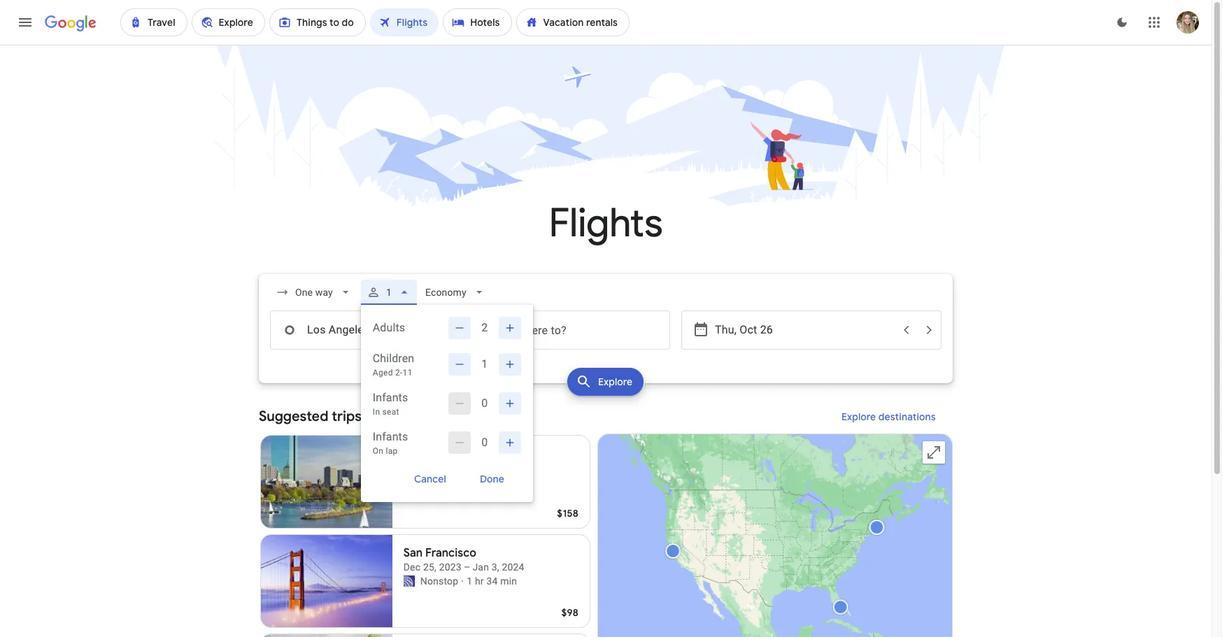 Task type: vqa. For each thing, say whether or not it's contained in the screenshot.
the top Chandler
no



Task type: describe. For each thing, give the bounding box(es) containing it.
hr for 1
[[475, 576, 484, 587]]

$158
[[557, 507, 579, 520]]

suggested trips from los angeles
[[259, 408, 477, 425]]

Where to? text field
[[473, 311, 670, 350]]

san francisco dec 25, 2023 – jan 3, 2024
[[403, 546, 524, 573]]

34
[[487, 576, 498, 587]]

trips
[[332, 408, 362, 425]]

5
[[467, 476, 472, 488]]

158 US dollars text field
[[557, 507, 579, 520]]

infants for infants in seat
[[373, 391, 408, 404]]

number of passengers dialog
[[361, 305, 533, 502]]

1 button
[[361, 276, 417, 309]]

explore button
[[568, 368, 644, 396]]

in
[[373, 407, 380, 417]]

1 inside number of passengers dialog
[[482, 358, 488, 371]]

infants for infants on lap
[[373, 430, 408, 444]]

suggested
[[259, 408, 329, 425]]

children aged 2-11
[[373, 352, 414, 378]]

98 US dollars text field
[[561, 607, 579, 619]]

1 hr 34 min
[[467, 576, 517, 587]]

adults
[[373, 321, 405, 334]]

nonstop for $98
[[420, 576, 458, 587]]

5 hr 25 min
[[467, 476, 517, 488]]

25
[[487, 476, 498, 488]]

11
[[403, 368, 413, 378]]

3,
[[492, 562, 499, 573]]

 image inside suggested trips from los angeles region
[[461, 574, 464, 588]]

change appearance image
[[1105, 6, 1139, 39]]

2 – 9
[[423, 462, 445, 474]]

done button
[[463, 468, 521, 490]]

dec 2 – 9
[[403, 462, 445, 474]]



Task type: locate. For each thing, give the bounding box(es) containing it.
explore left destinations at the right of page
[[842, 411, 876, 423]]

dec down the "san"
[[403, 562, 421, 573]]

infants
[[373, 391, 408, 404], [373, 430, 408, 444]]

explore inside suggested trips from los angeles region
[[842, 411, 876, 423]]

nonstop down 25,
[[420, 576, 458, 587]]

0 horizontal spatial explore
[[598, 376, 633, 388]]

francisco
[[425, 546, 476, 560]]

2 nonstop from the top
[[420, 576, 458, 587]]

on
[[373, 446, 384, 456]]

dec inside san francisco dec 25, 2023 – jan 3, 2024
[[403, 562, 421, 573]]

suggested trips from los angeles region
[[259, 400, 953, 637]]

cancel
[[414, 473, 446, 486]]

from
[[365, 408, 396, 425]]

seat
[[382, 407, 399, 417]]

1 vertical spatial 0
[[482, 436, 488, 449]]

1 vertical spatial nonstop
[[420, 576, 458, 587]]

1 nonstop from the top
[[420, 476, 458, 488]]

min right 25
[[500, 476, 517, 488]]

0 vertical spatial infants
[[373, 391, 408, 404]]

united image for $158
[[403, 476, 415, 488]]

0 right angeles
[[482, 397, 488, 410]]

hr for 5
[[475, 476, 484, 488]]

0 for infants on lap
[[482, 436, 488, 449]]

0 vertical spatial dec
[[403, 462, 421, 474]]

1 vertical spatial infants
[[373, 430, 408, 444]]

infants up lap
[[373, 430, 408, 444]]

1 down 2023 – jan
[[467, 576, 472, 587]]

1 min from the top
[[500, 476, 517, 488]]

2 min from the top
[[500, 576, 517, 587]]

los
[[399, 408, 422, 425]]

done
[[480, 473, 504, 486]]

min for 1 hr 34 min
[[500, 576, 517, 587]]

united image down dec 2 – 9
[[403, 476, 415, 488]]

explore for explore destinations
[[842, 411, 876, 423]]

lap
[[386, 446, 398, 456]]

infants on lap
[[373, 430, 408, 456]]

explore for explore
[[598, 376, 633, 388]]

1 vertical spatial min
[[500, 576, 517, 587]]

None field
[[270, 280, 358, 305], [420, 280, 492, 305], [270, 280, 358, 305], [420, 280, 492, 305]]

destinations
[[879, 411, 936, 423]]

0 vertical spatial min
[[500, 476, 517, 488]]

min for 5 hr 25 min
[[500, 476, 517, 488]]

1 inside popup button
[[386, 287, 392, 298]]

dec
[[403, 462, 421, 474], [403, 562, 421, 573]]

$98
[[561, 607, 579, 619]]

explore destinations button
[[825, 400, 953, 434]]

1 vertical spatial united image
[[403, 576, 415, 587]]

0 vertical spatial 1
[[386, 287, 392, 298]]

2 vertical spatial 1
[[467, 576, 472, 587]]

explore
[[598, 376, 633, 388], [842, 411, 876, 423]]

Flight search field
[[248, 274, 964, 502]]

main menu image
[[17, 14, 34, 31]]

1 united image from the top
[[403, 476, 415, 488]]

1 hr from the top
[[475, 476, 484, 488]]

0 vertical spatial 0
[[482, 397, 488, 410]]

2023 – jan
[[439, 562, 489, 573]]

1 vertical spatial explore
[[842, 411, 876, 423]]

dec left 2 – 9
[[403, 462, 421, 474]]

25,
[[423, 562, 437, 573]]

children
[[373, 352, 414, 365]]

2 dec from the top
[[403, 562, 421, 573]]

explore destinations
[[842, 411, 936, 423]]

infants up seat
[[373, 391, 408, 404]]

0 vertical spatial hr
[[475, 476, 484, 488]]

flights
[[549, 199, 663, 248]]

0 vertical spatial united image
[[403, 476, 415, 488]]

1 0 from the top
[[482, 397, 488, 410]]

2 0 from the top
[[482, 436, 488, 449]]

infants in seat
[[373, 391, 408, 417]]

1 vertical spatial 1
[[482, 358, 488, 371]]

0
[[482, 397, 488, 410], [482, 436, 488, 449]]

cancel button
[[397, 468, 463, 490]]

2-
[[395, 368, 403, 378]]

1 horizontal spatial 1
[[467, 576, 472, 587]]

san
[[403, 546, 423, 560]]

2 horizontal spatial 1
[[482, 358, 488, 371]]

2024
[[502, 562, 524, 573]]

1 down 2
[[482, 358, 488, 371]]

2 infants from the top
[[373, 430, 408, 444]]

1
[[386, 287, 392, 298], [482, 358, 488, 371], [467, 576, 472, 587]]

0 up done on the left bottom of the page
[[482, 436, 488, 449]]

hr right 5
[[475, 476, 484, 488]]

angeles
[[425, 408, 477, 425]]

2 united image from the top
[[403, 576, 415, 587]]

1 infants from the top
[[373, 391, 408, 404]]

0 horizontal spatial 1
[[386, 287, 392, 298]]

nonstop
[[420, 476, 458, 488], [420, 576, 458, 587]]

1 vertical spatial dec
[[403, 562, 421, 573]]

united image down the "san"
[[403, 576, 415, 587]]

min
[[500, 476, 517, 488], [500, 576, 517, 587]]

hr
[[475, 476, 484, 488], [475, 576, 484, 587]]

explore inside flight search box
[[598, 376, 633, 388]]

nonstop for $158
[[420, 476, 458, 488]]

0 vertical spatial explore
[[598, 376, 633, 388]]

1 vertical spatial hr
[[475, 576, 484, 587]]

0 vertical spatial nonstop
[[420, 476, 458, 488]]

0 for infants in seat
[[482, 397, 488, 410]]

aged
[[373, 368, 393, 378]]

nonstop down 2 – 9
[[420, 476, 458, 488]]

1 dec from the top
[[403, 462, 421, 474]]

hr left 34
[[475, 576, 484, 587]]

min down 2024
[[500, 576, 517, 587]]

2
[[482, 321, 488, 334]]

1 inside suggested trips from los angeles region
[[467, 576, 472, 587]]

Departure text field
[[715, 311, 894, 349]]

united image for $98
[[403, 576, 415, 587]]

2 hr from the top
[[475, 576, 484, 587]]

united image
[[403, 476, 415, 488], [403, 576, 415, 587]]

explore down the where to? text field
[[598, 376, 633, 388]]

 image
[[461, 574, 464, 588]]

1 horizontal spatial explore
[[842, 411, 876, 423]]

1 up adults
[[386, 287, 392, 298]]



